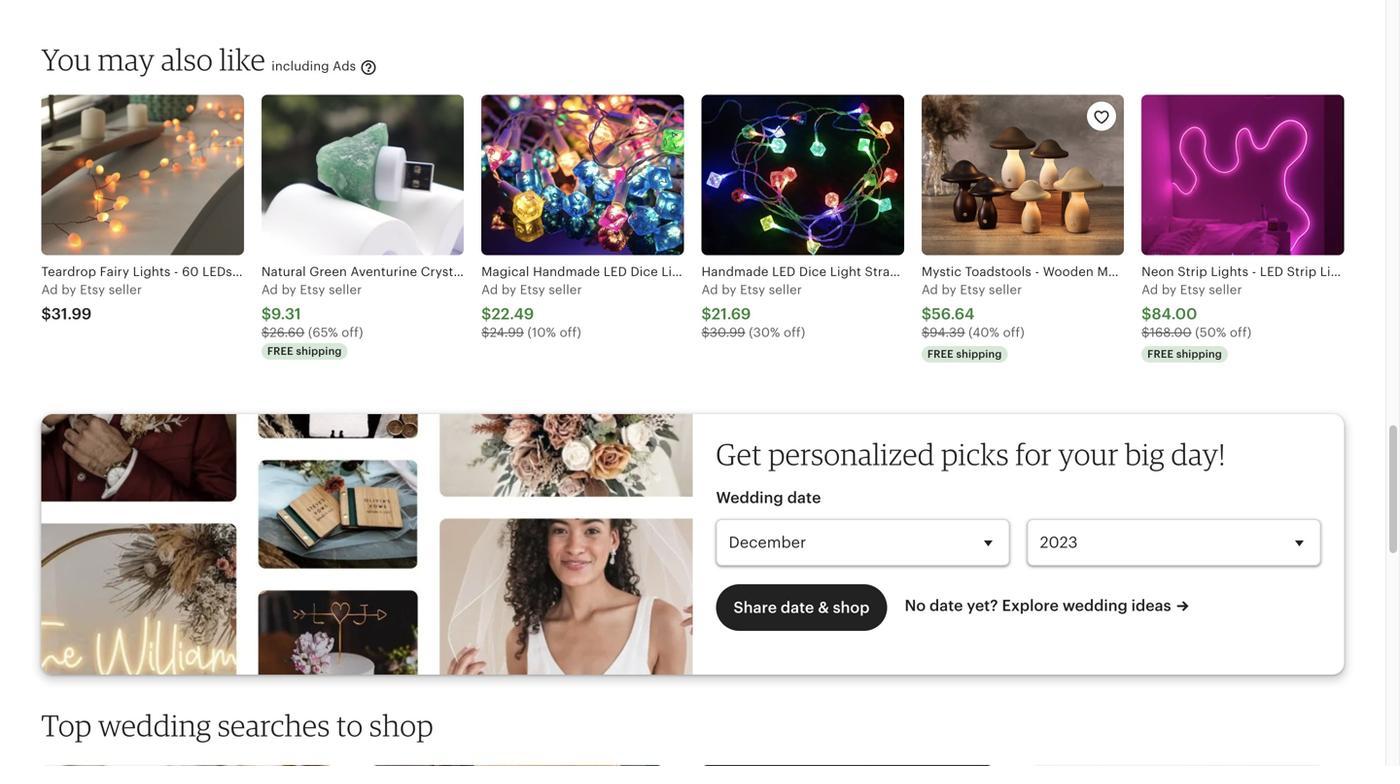 Task type: describe. For each thing, give the bounding box(es) containing it.
get
[[717, 436, 762, 472]]

also
[[161, 42, 213, 78]]

y for 84.00
[[1170, 282, 1177, 297]]

a d b y etsy seller $ 21.69 $ 30.99 (30% off)
[[702, 282, 806, 340]]

y for 21.69
[[730, 282, 737, 297]]

b for 22.49
[[502, 282, 510, 297]]

day!
[[1172, 436, 1226, 472]]

$ inside "a d b y etsy seller $ 31.99"
[[41, 306, 51, 323]]

no date yet? explore wedding ideas link
[[905, 584, 1189, 617]]

off) for 9.31
[[342, 325, 363, 340]]

(40%
[[969, 325, 1000, 340]]

to
[[337, 708, 363, 744]]

seller for 22.49
[[549, 282, 582, 297]]

seller for 56.64
[[989, 282, 1023, 297]]

a for 84.00
[[1142, 282, 1151, 297]]

(65%
[[308, 325, 338, 340]]

teardrop fairy lights - 60 leds on an 8ft string. peach, mint or opaque colors image
[[41, 95, 244, 256]]

free for 9.31
[[267, 345, 294, 357]]

your
[[1059, 436, 1120, 472]]

d for 84.00
[[1151, 282, 1159, 297]]

shop inside button
[[833, 599, 870, 617]]

21.69
[[712, 306, 751, 323]]

natural green aventurine crystal usb night light - unique raw gemstone lamp - healing energy stone led decor image
[[262, 95, 464, 256]]

a for 9.31
[[262, 282, 270, 297]]

shipping for 84.00
[[1177, 348, 1223, 360]]

like
[[219, 42, 266, 78]]

etsy for 84.00
[[1181, 282, 1206, 297]]

etsy for 9.31
[[300, 282, 325, 297]]

d for 21.69
[[710, 282, 719, 297]]

share date & shop
[[734, 599, 870, 617]]

picks
[[942, 436, 1010, 472]]

b for 84.00
[[1162, 282, 1171, 297]]

no
[[905, 597, 926, 615]]

mystic toadstools - wooden mushroom lamp with adjustable brightness, mushroom light, mushroom decor, mushroom gifts image
[[922, 95, 1125, 256]]

off) for 22.49
[[560, 325, 582, 340]]

shipping for 9.31
[[296, 345, 342, 357]]

searches
[[218, 708, 331, 744]]

date for no
[[930, 597, 964, 615]]

you
[[41, 42, 92, 78]]

date for wedding
[[788, 489, 822, 507]]

ideas
[[1132, 597, 1172, 615]]

etsy for 22.49
[[520, 282, 546, 297]]

y for 56.64
[[950, 282, 957, 297]]

yet?
[[967, 597, 999, 615]]

a d b y etsy seller $ 84.00 $ 168.00 (50% off) free shipping
[[1142, 282, 1252, 360]]

you may also like including ads
[[41, 42, 360, 78]]

(50%
[[1196, 325, 1227, 340]]

etsy for 31.99
[[80, 282, 105, 297]]

22.49
[[492, 306, 534, 323]]

assortment of wedding items that are available on etsy image
[[41, 414, 693, 675]]

a for 21.69
[[702, 282, 711, 297]]

personalized
[[769, 436, 935, 472]]

y for 31.99
[[69, 282, 76, 297]]

94.39
[[930, 325, 966, 340]]

d for 22.49
[[490, 282, 498, 297]]

including
[[272, 59, 330, 74]]

wedding date
[[717, 489, 822, 507]]

168.00
[[1150, 325, 1192, 340]]

a for 56.64
[[922, 282, 931, 297]]

top wedding searches to shop
[[41, 708, 434, 744]]

seller for 9.31
[[329, 282, 362, 297]]

may
[[98, 42, 155, 78]]

(30%
[[749, 325, 781, 340]]

d for 9.31
[[270, 282, 278, 297]]

9.31
[[271, 306, 301, 323]]

get personalized picks for your big day!
[[717, 436, 1226, 472]]

a d b y etsy seller $ 9.31 $ 26.60 (65% off) free shipping
[[262, 282, 363, 357]]



Task type: locate. For each thing, give the bounding box(es) containing it.
0 vertical spatial shop
[[833, 599, 870, 617]]

shipping inside a d b y etsy seller $ 84.00 $ 168.00 (50% off) free shipping
[[1177, 348, 1223, 360]]

3 etsy from the left
[[520, 282, 546, 297]]

off) inside a d b y etsy seller $ 84.00 $ 168.00 (50% off) free shipping
[[1231, 325, 1252, 340]]

b for 9.31
[[282, 282, 290, 297]]

y inside a d b y etsy seller $ 21.69 $ 30.99 (30% off)
[[730, 282, 737, 297]]

3 off) from the left
[[784, 325, 806, 340]]

seller inside a d b y etsy seller $ 84.00 $ 168.00 (50% off) free shipping
[[1210, 282, 1243, 297]]

free for 84.00
[[1148, 348, 1174, 360]]

b inside a d b y etsy seller $ 21.69 $ 30.99 (30% off)
[[722, 282, 730, 297]]

1 horizontal spatial wedding
[[1063, 597, 1128, 615]]

share date & shop button
[[717, 584, 888, 631]]

0 vertical spatial wedding
[[1063, 597, 1128, 615]]

30.99
[[710, 325, 746, 340]]

etsy inside the a d b y etsy seller $ 9.31 $ 26.60 (65% off) free shipping
[[300, 282, 325, 297]]

1 off) from the left
[[342, 325, 363, 340]]

2 horizontal spatial free
[[1148, 348, 1174, 360]]

date right no
[[930, 597, 964, 615]]

2 etsy from the left
[[300, 282, 325, 297]]

off) inside the a d b y etsy seller $ 9.31 $ 26.60 (65% off) free shipping
[[342, 325, 363, 340]]

seller inside a d b y etsy seller $ 21.69 $ 30.99 (30% off)
[[769, 282, 803, 297]]

a inside the a d b y etsy seller $ 9.31 $ 26.60 (65% off) free shipping
[[262, 282, 270, 297]]

a d b y etsy seller $ 56.64 $ 94.39 (40% off) free shipping
[[922, 282, 1025, 360]]

3 d from the left
[[490, 282, 498, 297]]

2 seller from the left
[[329, 282, 362, 297]]

b for 21.69
[[722, 282, 730, 297]]

ads
[[333, 59, 356, 74]]

d inside a d b y etsy seller $ 84.00 $ 168.00 (50% off) free shipping
[[1151, 282, 1159, 297]]

d for 56.64
[[931, 282, 939, 297]]

off) for 56.64
[[1004, 325, 1025, 340]]

d inside a d b y etsy seller $ 22.49 $ 24.99 (10% off)
[[490, 282, 498, 297]]

b inside a d b y etsy seller $ 22.49 $ 24.99 (10% off)
[[502, 282, 510, 297]]

a inside "a d b y etsy seller $ 31.99"
[[41, 282, 50, 297]]

shop right to
[[370, 708, 434, 744]]

6 seller from the left
[[1210, 282, 1243, 297]]

3 y from the left
[[510, 282, 517, 297]]

&
[[818, 599, 830, 617]]

etsy up 9.31
[[300, 282, 325, 297]]

seller
[[109, 282, 142, 297], [329, 282, 362, 297], [549, 282, 582, 297], [769, 282, 803, 297], [989, 282, 1023, 297], [1210, 282, 1243, 297]]

shop right & at the right of the page
[[833, 599, 870, 617]]

$
[[41, 306, 51, 323], [262, 306, 271, 323], [482, 306, 492, 323], [702, 306, 712, 323], [922, 306, 932, 323], [1142, 306, 1152, 323], [262, 325, 270, 340], [482, 325, 490, 340], [702, 325, 710, 340], [922, 325, 930, 340], [1142, 325, 1150, 340]]

wedding inside no date yet? explore wedding ideas "link"
[[1063, 597, 1128, 615]]

shipping down (65%
[[296, 345, 342, 357]]

y up the 56.64
[[950, 282, 957, 297]]

seller inside a d b y etsy seller $ 22.49 $ 24.99 (10% off)
[[549, 282, 582, 297]]

4 etsy from the left
[[740, 282, 766, 297]]

etsy up the 56.64
[[961, 282, 986, 297]]

shipping down (40% on the top
[[957, 348, 1003, 360]]

wedding
[[717, 489, 784, 507]]

0 horizontal spatial wedding
[[98, 708, 212, 744]]

a inside a d b y etsy seller $ 56.64 $ 94.39 (40% off) free shipping
[[922, 282, 931, 297]]

d inside the a d b y etsy seller $ 9.31 $ 26.60 (65% off) free shipping
[[270, 282, 278, 297]]

off) for 84.00
[[1231, 325, 1252, 340]]

free
[[267, 345, 294, 357], [928, 348, 954, 360], [1148, 348, 1174, 360]]

off) right (10%
[[560, 325, 582, 340]]

shipping for 56.64
[[957, 348, 1003, 360]]

a inside a d b y etsy seller $ 22.49 $ 24.99 (10% off)
[[482, 282, 491, 297]]

d inside "a d b y etsy seller $ 31.99"
[[50, 282, 58, 297]]

a for 31.99
[[41, 282, 50, 297]]

4 d from the left
[[710, 282, 719, 297]]

56.64
[[932, 306, 975, 323]]

seller for 31.99
[[109, 282, 142, 297]]

off)
[[342, 325, 363, 340], [560, 325, 582, 340], [784, 325, 806, 340], [1004, 325, 1025, 340], [1231, 325, 1252, 340]]

seller for 84.00
[[1210, 282, 1243, 297]]

off) right (40% on the top
[[1004, 325, 1025, 340]]

1 d from the left
[[50, 282, 58, 297]]

off) inside a d b y etsy seller $ 21.69 $ 30.99 (30% off)
[[784, 325, 806, 340]]

1 horizontal spatial shipping
[[957, 348, 1003, 360]]

seller inside the a d b y etsy seller $ 9.31 $ 26.60 (65% off) free shipping
[[329, 282, 362, 297]]

3 seller from the left
[[549, 282, 582, 297]]

wedding left ideas on the right
[[1063, 597, 1128, 615]]

2 b from the left
[[282, 282, 290, 297]]

explore
[[1003, 597, 1059, 615]]

free inside a d b y etsy seller $ 56.64 $ 94.39 (40% off) free shipping
[[928, 348, 954, 360]]

b inside a d b y etsy seller $ 56.64 $ 94.39 (40% off) free shipping
[[942, 282, 950, 297]]

no date yet? explore wedding ideas
[[905, 597, 1172, 615]]

1 seller from the left
[[109, 282, 142, 297]]

free down the "168.00"
[[1148, 348, 1174, 360]]

y for 9.31
[[290, 282, 297, 297]]

b up 31.99
[[62, 282, 70, 297]]

etsy inside a d b y etsy seller $ 21.69 $ 30.99 (30% off)
[[740, 282, 766, 297]]

5 b from the left
[[942, 282, 950, 297]]

shop
[[833, 599, 870, 617], [370, 708, 434, 744]]

b up "22.49"
[[502, 282, 510, 297]]

handmade led dice light strands | fairy lights, dnd led string light, d20 dice light for christmas tree doldols image
[[702, 95, 905, 256]]

y inside "a d b y etsy seller $ 31.99"
[[69, 282, 76, 297]]

5 y from the left
[[950, 282, 957, 297]]

2 d from the left
[[270, 282, 278, 297]]

etsy inside a d b y etsy seller $ 56.64 $ 94.39 (40% off) free shipping
[[961, 282, 986, 297]]

share
[[734, 599, 777, 617]]

shipping inside the a d b y etsy seller $ 9.31 $ 26.60 (65% off) free shipping
[[296, 345, 342, 357]]

26.60
[[270, 325, 305, 340]]

0 horizontal spatial free
[[267, 345, 294, 357]]

y inside a d b y etsy seller $ 56.64 $ 94.39 (40% off) free shipping
[[950, 282, 957, 297]]

shipping down (50% at right top
[[1177, 348, 1223, 360]]

etsy up 31.99
[[80, 282, 105, 297]]

wedding
[[1063, 597, 1128, 615], [98, 708, 212, 744]]

etsy for 56.64
[[961, 282, 986, 297]]

b up 84.00
[[1162, 282, 1171, 297]]

b for 56.64
[[942, 282, 950, 297]]

etsy up "22.49"
[[520, 282, 546, 297]]

date right wedding
[[788, 489, 822, 507]]

4 seller from the left
[[769, 282, 803, 297]]

off) inside a d b y etsy seller $ 22.49 $ 24.99 (10% off)
[[560, 325, 582, 340]]

etsy
[[80, 282, 105, 297], [300, 282, 325, 297], [520, 282, 546, 297], [740, 282, 766, 297], [961, 282, 986, 297], [1181, 282, 1206, 297]]

2 horizontal spatial shipping
[[1177, 348, 1223, 360]]

84.00
[[1152, 306, 1198, 323]]

seller inside "a d b y etsy seller $ 31.99"
[[109, 282, 142, 297]]

b inside "a d b y etsy seller $ 31.99"
[[62, 282, 70, 297]]

a inside a d b y etsy seller $ 21.69 $ 30.99 (30% off)
[[702, 282, 711, 297]]

y up 84.00
[[1170, 282, 1177, 297]]

6 a from the left
[[1142, 282, 1151, 297]]

y inside a d b y etsy seller $ 84.00 $ 168.00 (50% off) free shipping
[[1170, 282, 1177, 297]]

off) right '(30%'
[[784, 325, 806, 340]]

2 a from the left
[[262, 282, 270, 297]]

free inside a d b y etsy seller $ 84.00 $ 168.00 (50% off) free shipping
[[1148, 348, 1174, 360]]

y inside a d b y etsy seller $ 22.49 $ 24.99 (10% off)
[[510, 282, 517, 297]]

5 seller from the left
[[989, 282, 1023, 297]]

free down the "26.60"
[[267, 345, 294, 357]]

5 etsy from the left
[[961, 282, 986, 297]]

b inside a d b y etsy seller $ 84.00 $ 168.00 (50% off) free shipping
[[1162, 282, 1171, 297]]

1 horizontal spatial free
[[928, 348, 954, 360]]

d up the 56.64
[[931, 282, 939, 297]]

a d b y etsy seller $ 22.49 $ 24.99 (10% off)
[[482, 282, 582, 340]]

etsy up 21.69
[[740, 282, 766, 297]]

1 a from the left
[[41, 282, 50, 297]]

date inside "link"
[[930, 597, 964, 615]]

b up 21.69
[[722, 282, 730, 297]]

4 off) from the left
[[1004, 325, 1025, 340]]

shipping inside a d b y etsy seller $ 56.64 $ 94.39 (40% off) free shipping
[[957, 348, 1003, 360]]

etsy up 84.00
[[1181, 282, 1206, 297]]

y inside the a d b y etsy seller $ 9.31 $ 26.60 (65% off) free shipping
[[290, 282, 297, 297]]

2 y from the left
[[290, 282, 297, 297]]

6 d from the left
[[1151, 282, 1159, 297]]

d up 31.99
[[50, 282, 58, 297]]

1 etsy from the left
[[80, 282, 105, 297]]

free for 56.64
[[928, 348, 954, 360]]

3 b from the left
[[502, 282, 510, 297]]

1 b from the left
[[62, 282, 70, 297]]

date
[[788, 489, 822, 507], [930, 597, 964, 615], [781, 599, 815, 617]]

31.99
[[51, 306, 92, 323]]

3 a from the left
[[482, 282, 491, 297]]

a for 22.49
[[482, 282, 491, 297]]

d for 31.99
[[50, 282, 58, 297]]

off) inside a d b y etsy seller $ 56.64 $ 94.39 (40% off) free shipping
[[1004, 325, 1025, 340]]

date left & at the right of the page
[[781, 599, 815, 617]]

b for 31.99
[[62, 282, 70, 297]]

0 horizontal spatial shop
[[370, 708, 434, 744]]

4 b from the left
[[722, 282, 730, 297]]

neon strip lights - led strip light for home decor - single color led strip - diy neon strip light - aesthetic home decor image
[[1142, 95, 1345, 256]]

d up 84.00
[[1151, 282, 1159, 297]]

etsy for 21.69
[[740, 282, 766, 297]]

b up 9.31
[[282, 282, 290, 297]]

6 etsy from the left
[[1181, 282, 1206, 297]]

4 y from the left
[[730, 282, 737, 297]]

(10%
[[528, 325, 557, 340]]

6 b from the left
[[1162, 282, 1171, 297]]

24.99
[[490, 325, 524, 340]]

etsy inside "a d b y etsy seller $ 31.99"
[[80, 282, 105, 297]]

big
[[1126, 436, 1166, 472]]

etsy inside a d b y etsy seller $ 22.49 $ 24.99 (10% off)
[[520, 282, 546, 297]]

2 off) from the left
[[560, 325, 582, 340]]

free inside the a d b y etsy seller $ 9.31 $ 26.60 (65% off) free shipping
[[267, 345, 294, 357]]

y up 31.99
[[69, 282, 76, 297]]

d inside a d b y etsy seller $ 56.64 $ 94.39 (40% off) free shipping
[[931, 282, 939, 297]]

d inside a d b y etsy seller $ 21.69 $ 30.99 (30% off)
[[710, 282, 719, 297]]

for
[[1016, 436, 1053, 472]]

5 d from the left
[[931, 282, 939, 297]]

etsy inside a d b y etsy seller $ 84.00 $ 168.00 (50% off) free shipping
[[1181, 282, 1206, 297]]

date for share
[[781, 599, 815, 617]]

4 a from the left
[[702, 282, 711, 297]]

a inside a d b y etsy seller $ 84.00 $ 168.00 (50% off) free shipping
[[1142, 282, 1151, 297]]

date inside button
[[781, 599, 815, 617]]

b up the 56.64
[[942, 282, 950, 297]]

5 a from the left
[[922, 282, 931, 297]]

d up 9.31
[[270, 282, 278, 297]]

y up 9.31
[[290, 282, 297, 297]]

1 vertical spatial wedding
[[98, 708, 212, 744]]

seller for 21.69
[[769, 282, 803, 297]]

free down 94.39
[[928, 348, 954, 360]]

seller inside a d b y etsy seller $ 56.64 $ 94.39 (40% off) free shipping
[[989, 282, 1023, 297]]

shipping
[[296, 345, 342, 357], [957, 348, 1003, 360], [1177, 348, 1223, 360]]

magical handmade led dice light strands usb powered fairy light dnd  string light, and festive christmas tree decoration image
[[482, 95, 684, 256]]

d up "22.49"
[[490, 282, 498, 297]]

off) for 21.69
[[784, 325, 806, 340]]

1 horizontal spatial shop
[[833, 599, 870, 617]]

6 y from the left
[[1170, 282, 1177, 297]]

5 off) from the left
[[1231, 325, 1252, 340]]

a d b y etsy seller $ 31.99
[[41, 282, 142, 323]]

1 y from the left
[[69, 282, 76, 297]]

y
[[69, 282, 76, 297], [290, 282, 297, 297], [510, 282, 517, 297], [730, 282, 737, 297], [950, 282, 957, 297], [1170, 282, 1177, 297]]

d up 21.69
[[710, 282, 719, 297]]

wedding right top
[[98, 708, 212, 744]]

d
[[50, 282, 58, 297], [270, 282, 278, 297], [490, 282, 498, 297], [710, 282, 719, 297], [931, 282, 939, 297], [1151, 282, 1159, 297]]

1 vertical spatial shop
[[370, 708, 434, 744]]

y for 22.49
[[510, 282, 517, 297]]

a
[[41, 282, 50, 297], [262, 282, 270, 297], [482, 282, 491, 297], [702, 282, 711, 297], [922, 282, 931, 297], [1142, 282, 1151, 297]]

0 horizontal spatial shipping
[[296, 345, 342, 357]]

y up 21.69
[[730, 282, 737, 297]]

y up "22.49"
[[510, 282, 517, 297]]

top
[[41, 708, 92, 744]]

b inside the a d b y etsy seller $ 9.31 $ 26.60 (65% off) free shipping
[[282, 282, 290, 297]]

off) right (65%
[[342, 325, 363, 340]]

off) right (50% at right top
[[1231, 325, 1252, 340]]

b
[[62, 282, 70, 297], [282, 282, 290, 297], [502, 282, 510, 297], [722, 282, 730, 297], [942, 282, 950, 297], [1162, 282, 1171, 297]]



Task type: vqa. For each thing, say whether or not it's contained in the screenshot.
Nov
no



